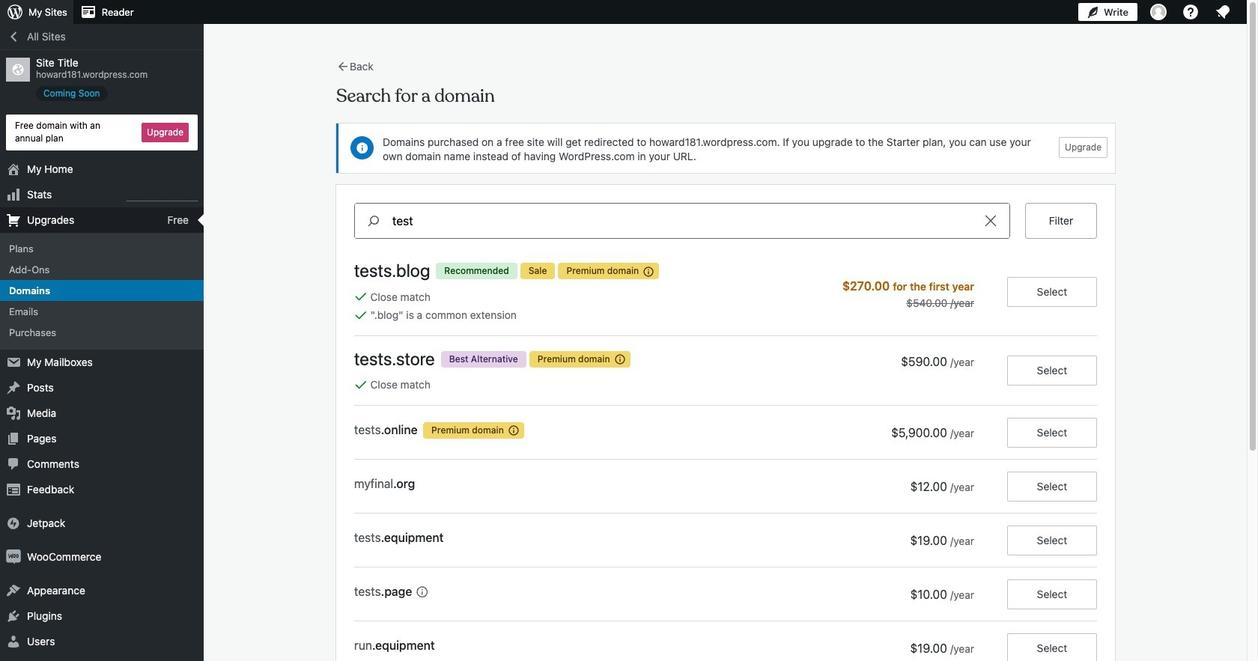 Task type: vqa. For each thing, say whether or not it's contained in the screenshot.
My Profile icon
yes



Task type: describe. For each thing, give the bounding box(es) containing it.
manage your notifications image
[[1215, 3, 1233, 21]]

1 vertical spatial more information image
[[614, 354, 626, 366]]

1 horizontal spatial more information image
[[508, 425, 520, 437]]

my profile image
[[1151, 4, 1167, 20]]

What would you like your domain name to be? search field
[[393, 204, 973, 238]]

1 img image from the top
[[6, 516, 21, 531]]



Task type: locate. For each thing, give the bounding box(es) containing it.
None search field
[[354, 203, 1011, 239]]

1 vertical spatial img image
[[6, 550, 21, 565]]

close search image
[[973, 212, 1010, 230]]

open search image
[[355, 212, 393, 230]]

2 img image from the top
[[6, 550, 21, 565]]

0 vertical spatial more information image
[[508, 425, 520, 437]]

1 horizontal spatial more information image
[[643, 266, 655, 278]]

1 vertical spatial more information image
[[415, 585, 429, 599]]

0 horizontal spatial more information image
[[415, 585, 429, 599]]

highest hourly views 0 image
[[127, 192, 198, 201]]

0 vertical spatial img image
[[6, 516, 21, 531]]

help image
[[1182, 3, 1200, 21]]

more information image
[[643, 266, 655, 278], [614, 354, 626, 366]]

img image
[[6, 516, 21, 531], [6, 550, 21, 565]]

more information image
[[508, 425, 520, 437], [415, 585, 429, 599]]

0 vertical spatial more information image
[[643, 266, 655, 278]]

0 horizontal spatial more information image
[[614, 354, 626, 366]]



